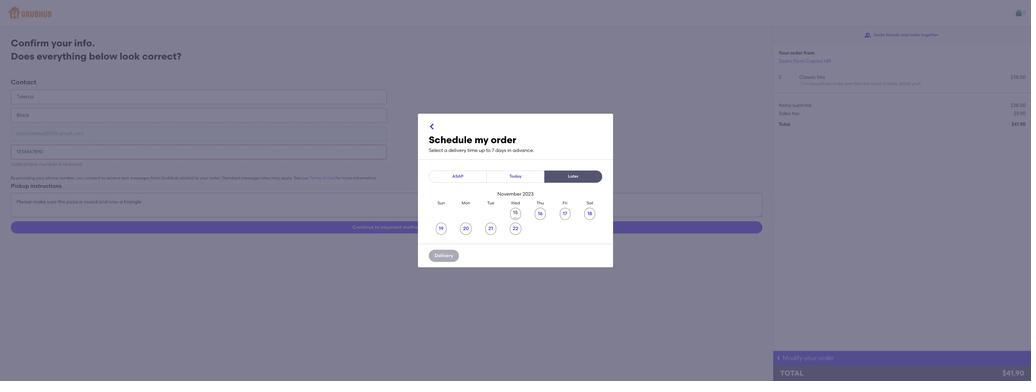 Task type: vqa. For each thing, say whether or not it's contained in the screenshot.
rightmost phone
yes



Task type: describe. For each thing, give the bounding box(es) containing it.
0 horizontal spatial phone
[[23, 162, 38, 167]]

in
[[508, 148, 512, 154]]

everything
[[37, 50, 87, 62]]

days
[[496, 148, 507, 154]]

20 button
[[460, 223, 472, 235]]

items subtotal
[[779, 103, 812, 108]]

main navigation navigation
[[0, 0, 1032, 26]]

modify
[[783, 355, 803, 362]]

does
[[11, 50, 34, 62]]

continue to payment method
[[353, 225, 421, 230]]

sales tax
[[779, 111, 800, 117]]

$3.90
[[1015, 111, 1026, 117]]

order inside button
[[910, 33, 921, 37]]

classic
[[800, 75, 816, 80]]

16 button
[[535, 208, 546, 220]]

21
[[489, 226, 493, 232]]

fri
[[563, 201, 568, 206]]

messages
[[130, 176, 150, 181]]

order right modify
[[819, 355, 835, 362]]

together
[[922, 33, 939, 37]]

providing
[[17, 176, 35, 181]]

and
[[901, 33, 909, 37]]

$38.00 for $38.00
[[1011, 103, 1026, 108]]

schedule
[[429, 134, 473, 146]]

rates
[[260, 176, 270, 181]]

your inside confirm your info. does everything below look correct?
[[51, 37, 72, 49]]

by providing your phone number, you consent to receive text messages from grubhub related to your order. standard message rates may apply. see our terms of use for more information.
[[11, 176, 377, 181]]

1 " from the left
[[800, 81, 802, 86]]

continue
[[353, 225, 374, 230]]

for
[[336, 176, 341, 181]]

sure
[[845, 81, 854, 86]]

wed
[[511, 201, 520, 206]]

today button
[[487, 171, 545, 183]]

you inside the $38.00 " can you please make sure that the ranch is there, thank you! "
[[811, 81, 818, 86]]

2 inside button
[[1024, 10, 1026, 16]]

standard
[[222, 176, 240, 181]]

your right modify
[[805, 355, 818, 362]]

by
[[11, 176, 16, 181]]

apply.
[[281, 176, 293, 181]]

friends
[[887, 33, 900, 37]]

see
[[294, 176, 301, 181]]

0 horizontal spatial is
[[58, 162, 62, 167]]

sales
[[779, 111, 791, 117]]

thank
[[900, 81, 911, 86]]

below
[[89, 50, 117, 62]]

16
[[538, 211, 543, 217]]

up
[[479, 148, 485, 154]]

to left 'receive'
[[101, 176, 105, 181]]

to inside 'button'
[[375, 225, 380, 230]]

number
[[39, 162, 57, 167]]

tax
[[793, 111, 800, 117]]

18
[[588, 211, 593, 217]]

method
[[403, 225, 421, 230]]

19
[[439, 226, 444, 232]]

subtotal
[[793, 103, 812, 108]]

2 " from the left
[[920, 81, 922, 86]]

17
[[563, 211, 568, 217]]

consent
[[84, 176, 100, 181]]

order inside "your order from zeeks pizza capitol hill"
[[791, 50, 803, 56]]

$38.00 for $38.00 " can you please make sure that the ranch is there, thank you! "
[[1011, 75, 1026, 80]]

terms
[[310, 176, 321, 181]]

17 button
[[560, 208, 571, 220]]

valid phone number is required alert
[[11, 162, 82, 167]]

delivery
[[435, 253, 454, 259]]

to right related
[[195, 176, 199, 181]]

20
[[463, 226, 469, 232]]

21 button
[[486, 223, 496, 235]]

select
[[429, 148, 443, 154]]

time
[[468, 148, 478, 154]]

Pickup instructions text field
[[11, 193, 763, 218]]

2023
[[523, 192, 534, 197]]



Task type: locate. For each thing, give the bounding box(es) containing it.
1 vertical spatial total
[[781, 369, 804, 378]]

later button
[[545, 171, 603, 183]]

is left the there,
[[884, 81, 887, 86]]

the
[[864, 81, 870, 86]]

to inside schedule my order select a delivery time up to 7 days in advance.
[[486, 148, 491, 154]]

1 vertical spatial you
[[76, 176, 84, 181]]

contact
[[11, 78, 36, 86]]

1 horizontal spatial 2
[[1024, 10, 1026, 16]]

from left grubhub
[[151, 176, 160, 181]]

order up the days
[[491, 134, 517, 146]]

your
[[51, 37, 72, 49], [36, 176, 45, 181], [200, 176, 209, 181], [805, 355, 818, 362]]

modify your order
[[783, 355, 835, 362]]

is inside the $38.00 " can you please make sure that the ranch is there, thank you! "
[[884, 81, 887, 86]]

1 horizontal spatial you
[[811, 81, 818, 86]]

from inside "your order from zeeks pizza capitol hill"
[[804, 50, 815, 56]]

may
[[271, 176, 280, 181]]

1 horizontal spatial phone
[[46, 176, 58, 181]]

is right number at left
[[58, 162, 62, 167]]

schedule my order select a delivery time up to 7 days in advance.
[[429, 134, 535, 154]]

instructions
[[30, 183, 62, 190]]

2 $38.00 from the top
[[1011, 103, 1026, 108]]

0 vertical spatial $41.90
[[1012, 122, 1026, 128]]

delivery
[[449, 148, 467, 154]]

our
[[302, 176, 309, 181]]

22 button
[[510, 223, 522, 235]]

"
[[800, 81, 802, 86], [920, 81, 922, 86]]

sat
[[587, 201, 594, 206]]

payment
[[381, 225, 402, 230]]

2
[[1024, 10, 1026, 16], [779, 75, 782, 80]]

1 vertical spatial $41.90
[[1003, 369, 1025, 378]]

to left 7
[[486, 148, 491, 154]]

mon
[[462, 201, 471, 206]]

1 vertical spatial is
[[58, 162, 62, 167]]

invite friends and order together
[[875, 33, 939, 37]]

0 vertical spatial phone
[[23, 162, 38, 167]]

0 horizontal spatial "
[[800, 81, 802, 86]]

your up everything
[[51, 37, 72, 49]]

information.
[[353, 176, 377, 181]]

delivery button
[[429, 250, 459, 262]]

you left consent
[[76, 176, 84, 181]]

november
[[498, 192, 522, 197]]

my
[[475, 134, 489, 146]]

order.
[[209, 176, 221, 181]]

from up zeeks pizza capitol hill link
[[804, 50, 815, 56]]

thu
[[537, 201, 544, 206]]

classic stix
[[800, 75, 826, 80]]

tue
[[488, 201, 495, 206]]

pickup instructions
[[11, 183, 62, 190]]

to left payment
[[375, 225, 380, 230]]

correct?
[[142, 50, 182, 62]]

22
[[513, 226, 519, 232]]

stix
[[818, 75, 826, 80]]

confirm your info. does everything below look correct?
[[11, 37, 182, 62]]

total down modify
[[781, 369, 804, 378]]

1 horizontal spatial from
[[804, 50, 815, 56]]

people icon image
[[865, 32, 872, 39]]

0 vertical spatial is
[[884, 81, 887, 86]]

message
[[241, 176, 259, 181]]

0 vertical spatial you
[[811, 81, 818, 86]]

cell
[[504, 208, 528, 220]]

zeeks pizza capitol hill link
[[779, 58, 832, 64]]

order
[[910, 33, 921, 37], [791, 50, 803, 56], [491, 134, 517, 146], [819, 355, 835, 362]]

order inside schedule my order select a delivery time up to 7 days in advance.
[[491, 134, 517, 146]]

phone right valid
[[23, 162, 38, 167]]

valid
[[11, 162, 22, 167]]

of
[[322, 176, 326, 181]]

can
[[802, 81, 810, 86]]

7
[[492, 148, 495, 154]]

number,
[[59, 176, 75, 181]]

18 button
[[585, 208, 596, 220]]

1 vertical spatial from
[[151, 176, 160, 181]]

1 vertical spatial phone
[[46, 176, 58, 181]]

your order from zeeks pizza capitol hill
[[779, 50, 832, 64]]

today
[[510, 174, 522, 179]]

ranch
[[871, 81, 883, 86]]

0 vertical spatial $38.00
[[1011, 75, 1026, 80]]

that
[[855, 81, 863, 86]]

a
[[445, 148, 448, 154]]

$38.00 inside the $38.00 " can you please make sure that the ranch is there, thank you! "
[[1011, 75, 1026, 80]]

make
[[833, 81, 844, 86]]

0 horizontal spatial you
[[76, 176, 84, 181]]

1 vertical spatial 2
[[779, 75, 782, 80]]

invite
[[875, 33, 886, 37]]

1 vertical spatial $38.00
[[1011, 103, 1026, 108]]

pizza
[[794, 58, 805, 64]]

First name text field
[[11, 90, 387, 104]]

pickup
[[11, 183, 29, 190]]

total down sales
[[779, 122, 791, 128]]

0 vertical spatial 2
[[1024, 10, 1026, 16]]

please
[[819, 81, 832, 86]]

items
[[779, 103, 792, 108]]

advance.
[[513, 148, 535, 154]]

" right thank
[[920, 81, 922, 86]]

text
[[122, 176, 129, 181]]

you!
[[912, 81, 920, 86]]

$41.90
[[1012, 122, 1026, 128], [1003, 369, 1025, 378]]

asap button
[[429, 171, 487, 183]]

1 $38.00 from the top
[[1011, 75, 1026, 80]]

" down classic
[[800, 81, 802, 86]]

there,
[[888, 81, 899, 86]]

0 vertical spatial from
[[804, 50, 815, 56]]

phone up instructions
[[46, 176, 58, 181]]

continue to payment method button
[[11, 222, 763, 234]]

hill
[[825, 58, 832, 64]]

required
[[63, 162, 82, 167]]

0 vertical spatial total
[[779, 122, 791, 128]]

valid phone number is required
[[11, 162, 82, 167]]

0 horizontal spatial 2
[[779, 75, 782, 80]]

19 button
[[436, 223, 447, 235]]

info.
[[74, 37, 95, 49]]

capitol
[[806, 58, 823, 64]]

look
[[120, 50, 140, 62]]

1 horizontal spatial is
[[884, 81, 887, 86]]

you down classic stix
[[811, 81, 818, 86]]

zeeks
[[779, 58, 792, 64]]

is
[[884, 81, 887, 86], [58, 162, 62, 167]]

$38.00 " can you please make sure that the ranch is there, thank you! "
[[800, 75, 1026, 86]]

svg image
[[428, 123, 437, 131]]

Phone telephone field
[[11, 145, 387, 160]]

your
[[779, 50, 790, 56]]

2 button
[[1016, 7, 1026, 19]]

terms of use link
[[310, 176, 335, 181]]

0 horizontal spatial from
[[151, 176, 160, 181]]

your left order.
[[200, 176, 209, 181]]

order up pizza
[[791, 50, 803, 56]]

november 2023
[[498, 192, 534, 197]]

your up pickup instructions
[[36, 176, 45, 181]]

invite friends and order together button
[[865, 29, 939, 41]]

from
[[804, 50, 815, 56], [151, 176, 160, 181]]

asap
[[453, 174, 464, 179]]

1 horizontal spatial "
[[920, 81, 922, 86]]

sun
[[438, 201, 445, 206]]

order right and
[[910, 33, 921, 37]]

Last name text field
[[11, 108, 387, 123]]



